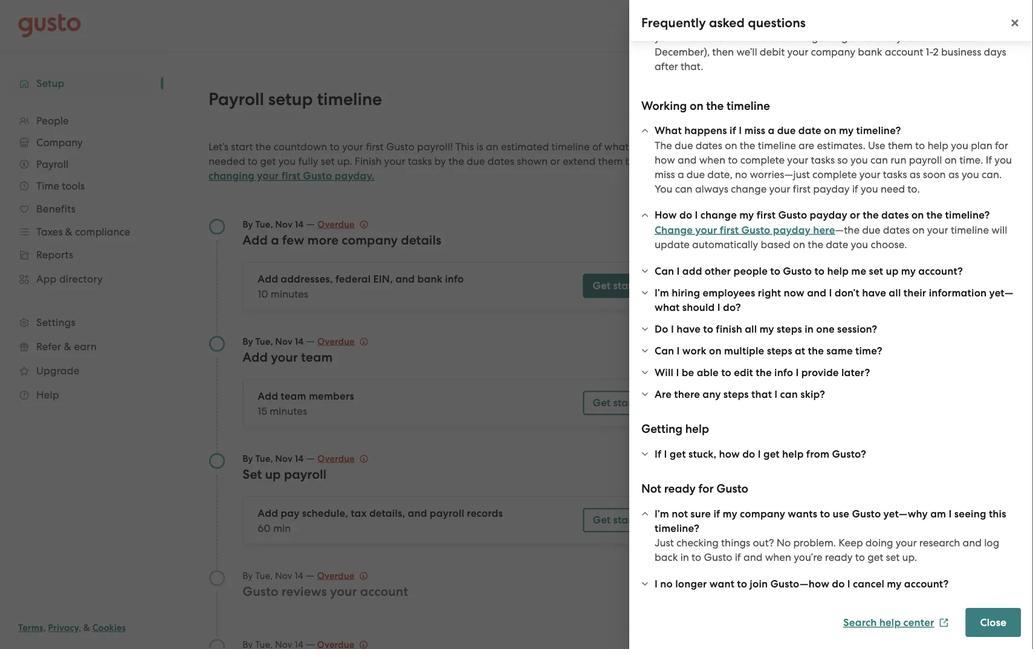 Task type: describe. For each thing, give the bounding box(es) containing it.
based
[[761, 239, 791, 251]]

1 vertical spatial at
[[769, 31, 779, 43]]

for up sure
[[699, 482, 714, 496]]

0 horizontal spatial receive
[[682, 31, 715, 43]]

company inside "you won't be charged until after you run your first payroll. you'll receive a gusto invoice at the beginning of each month for the previous month (i.e., you'll receive an invoice at the beginning of january for the month of december), then we'll debit your company bank account 1-2 business days after that."
[[811, 46, 856, 58]]

of up business
[[972, 31, 982, 43]]

timeline inside the —the due dates on your timeline will update automatically based on the date you choose.
[[951, 224, 989, 236]]

log
[[984, 537, 999, 550]]

my up their
[[901, 265, 916, 278]]

we'll
[[737, 46, 757, 58]]

your inside the —the due dates on your timeline will update automatically based on the date you choose.
[[927, 224, 948, 236]]

tasks inside finish your tasks by the due dates shown or extend them by changing your first gusto payday.
[[408, 155, 432, 167]]

not
[[641, 482, 661, 496]]

account menu element
[[800, 0, 1015, 51]]

center
[[904, 617, 934, 630]]

gusto navigation element
[[0, 52, 163, 427]]

the down soon
[[927, 209, 943, 222]]

you inside "you won't be charged until after you run your first payroll. you'll receive a gusto invoice at the beginning of each month for the previous month (i.e., you'll receive an invoice at the beginning of january for the month of december), then we'll debit your company bank account 1-2 business days after that."
[[655, 2, 673, 14]]

of inside "let's start the countdown to your first gusto payroll! this is an estimated                     timeline of what's needed to get you fully set up."
[[592, 141, 602, 153]]

overdue for your
[[317, 571, 354, 582]]

i'm hiring employees right now and i don't have all their information yet— what should i do?
[[655, 287, 1014, 314]]

you're
[[794, 552, 823, 564]]

add for add team members 15 minutes
[[258, 391, 278, 403]]

you up "can."
[[995, 154, 1012, 166]]

i down the always
[[695, 209, 698, 222]]

0 vertical spatial miss
[[745, 125, 766, 137]]

up for for
[[806, 204, 819, 216]]

1 horizontal spatial after
[[784, 2, 807, 14]]

info inside frequently asked questions dialog
[[775, 367, 793, 379]]

timeline up what happens if i miss a due date on my timeline?
[[727, 99, 770, 113]]

have for what to have ready
[[853, 154, 880, 167]]

month left the (i.e.,
[[952, 17, 983, 29]]

timeline? inside the i'm not sure if my company wants to use gusto yet—why am i seeing this timeline?
[[655, 523, 700, 535]]

should
[[682, 301, 715, 314]]

and down out?
[[744, 552, 763, 564]]

i left work
[[677, 345, 680, 357]]

nov for your
[[275, 336, 293, 347]]

you down what to have ready
[[861, 183, 878, 195]]

by tue, nov 14 — for up
[[243, 453, 317, 465]]

0 horizontal spatial can
[[675, 183, 693, 195]]

information
[[929, 287, 987, 299]]

them inside finish your tasks by the due dates shown or extend them by changing your first gusto payday.
[[598, 155, 623, 167]]

for down previous
[[905, 31, 918, 43]]

1 vertical spatial payday
[[810, 209, 848, 222]]

each
[[815, 17, 839, 29]]

won't
[[675, 2, 701, 14]]

15
[[258, 405, 267, 417]]

charged
[[718, 2, 758, 14]]

federal
[[335, 273, 371, 286]]

tue, for up
[[255, 454, 273, 465]]

0 horizontal spatial payroll
[[284, 467, 327, 482]]

now
[[784, 287, 805, 299]]

checklist inside download our handy checklist of everything you'll need to get set up for your first payroll.
[[910, 175, 950, 187]]

need inside the due dates on the timeline are estimates. use them to help you plan for how and when to complete your tasks so you can run payroll on time. if you miss a due date, no worries—just complete your tasks as soon as you can. you can always change your first payday if you need to.
[[881, 183, 905, 195]]

work
[[682, 345, 707, 357]]

0 horizontal spatial do
[[680, 209, 692, 222]]

0 vertical spatial can
[[871, 154, 888, 166]]

not ready for gusto
[[641, 482, 748, 496]]

of left january
[[851, 31, 860, 43]]

1 horizontal spatial in
[[805, 323, 814, 336]]

up. inside the just checking things out? no problem. keep doing your research and log back in to gusto if and when you're ready to get set up.
[[902, 552, 917, 564]]

circle blank image
[[209, 639, 225, 650]]

extend
[[563, 155, 596, 167]]

estimated
[[501, 141, 549, 153]]

your down are
[[787, 154, 809, 166]]

1 vertical spatial beginning
[[800, 31, 848, 43]]

reports
[[36, 249, 73, 261]]

due inside the —the due dates on your timeline will update automatically based on the date you choose.
[[862, 224, 881, 236]]

0 vertical spatial beginning
[[752, 17, 801, 29]]

i right that
[[775, 388, 778, 401]]

this
[[455, 141, 474, 153]]

frequently asked questions dialog
[[629, 0, 1033, 650]]

due up the always
[[687, 168, 705, 180]]

overdue for payroll
[[317, 454, 355, 465]]

for inside download our handy checklist of everything you'll need to get set up for your first payroll.
[[821, 204, 835, 216]]

asked
[[709, 15, 745, 31]]

0 vertical spatial team
[[301, 350, 333, 365]]

not
[[672, 508, 688, 521]]

dates inside the due dates on the timeline are estimates. use them to help you plan for how and when to complete your tasks so you can run payroll on time. if you miss a due date, no worries—just complete your tasks as soon as you can. you can always change your first payday if you need to.
[[696, 139, 722, 151]]

payroll. inside download our handy checklist of everything you'll need to get set up for your first payroll.
[[881, 204, 917, 216]]

2 horizontal spatial do
[[832, 578, 845, 591]]

2 vertical spatial steps
[[724, 388, 749, 401]]

1 horizontal spatial tasks
[[811, 154, 835, 166]]

gusto—how
[[771, 578, 830, 591]]

sure
[[691, 508, 711, 521]]

longer
[[675, 578, 707, 591]]

countdown
[[274, 141, 327, 153]]

you won't be charged until after you run your first payroll. you'll receive a gusto invoice at the beginning of each month for the previous month (i.e., you'll receive an invoice at the beginning of january for the month of december), then we'll debit your company bank account 1-2 business days after that.
[[655, 2, 1007, 72]]

always
[[695, 183, 728, 195]]

if inside the due dates on the timeline are estimates. use them to help you plan for how and when to complete your tasks so you can run payroll on time. if you miss a due date, no worries—just complete your tasks as soon as you can. you can always change your first payday if you need to.
[[986, 154, 992, 166]]

2 horizontal spatial ready
[[882, 154, 914, 167]]

(i.e.,
[[985, 17, 1005, 29]]

and inside the due dates on the timeline are estimates. use them to help you plan for how and when to complete your tasks so you can run payroll on time. if you miss a due date, no worries—just complete your tasks as soon as you can. you can always change your first payday if you need to.
[[678, 154, 697, 166]]

details,
[[369, 508, 405, 520]]

one
[[816, 323, 835, 336]]

what for what happens if i miss a due date on my timeline?
[[655, 125, 682, 137]]

payroll inside add pay schedule, tax details, and payroll records 60 min
[[430, 508, 464, 520]]

my up the estimates.
[[839, 125, 854, 137]]

set inside download our handy checklist of everything you'll need to get set up for your first payroll.
[[944, 189, 958, 201]]

overdue button for payroll
[[317, 452, 368, 466]]

team inside 'add team members 15 minutes'
[[281, 391, 306, 403]]

join
[[750, 578, 768, 591]]

any
[[703, 388, 721, 401]]

january
[[863, 31, 902, 43]]

i down getting
[[664, 448, 667, 461]]

download for download checklist
[[821, 223, 871, 235]]

1 horizontal spatial receive
[[958, 2, 992, 14]]

due right the
[[675, 139, 693, 151]]

your right changing
[[257, 170, 279, 182]]

privacy link
[[48, 623, 79, 634]]

the inside the —the due dates on your timeline will update automatically based on the date you choose.
[[808, 239, 824, 251]]

i right stuck,
[[758, 448, 761, 461]]

0 vertical spatial at
[[721, 17, 732, 29]]

dates inside the —the due dates on your timeline will update automatically based on the date you choose.
[[883, 224, 910, 236]]

am
[[931, 508, 946, 521]]

nov for a
[[275, 219, 293, 230]]

i left the don't
[[829, 287, 832, 299]]

if inside the just checking things out? no problem. keep doing your research and log back in to gusto if and when you're ready to get set up.
[[735, 552, 741, 564]]

setup link
[[12, 73, 151, 94]]

you inside "you won't be charged until after you run your first payroll. you'll receive a gusto invoice at the beginning of each month for the previous month (i.e., you'll receive an invoice at the beginning of january for the month of december), then we'll debit your company bank account 1-2 business days after that."
[[810, 2, 827, 14]]

app
[[36, 273, 57, 285]]

reviews
[[282, 585, 327, 600]]

1 vertical spatial if
[[655, 448, 662, 461]]

minutes inside 'add team members 15 minutes'
[[270, 405, 307, 417]]

yet—
[[989, 287, 1014, 299]]

a inside "you won't be charged until after you run your first payroll. you'll receive a gusto invoice at the beginning of each month for the previous month (i.e., you'll receive an invoice at the beginning of january for the month of december), then we'll debit your company bank account 1-2 business days after that."
[[994, 2, 1001, 14]]

do i have to finish all my steps in one session?
[[655, 323, 877, 336]]

timeline right setup
[[317, 89, 382, 109]]

you inside the due dates on the timeline are estimates. use them to help you plan for how and when to complete your tasks so you can run payroll on time. if you miss a due date, no worries—just complete your tasks as soon as you can. you can always change your first payday if you need to.
[[655, 183, 673, 195]]

1 started from the top
[[613, 280, 649, 292]]

me
[[851, 265, 867, 278]]

change
[[655, 224, 693, 236]]

i down the back
[[655, 578, 658, 591]]

month up january
[[841, 17, 872, 29]]

by for add your team
[[243, 336, 253, 347]]

month up business
[[939, 31, 970, 43]]

to inside download our handy checklist of everything you'll need to get set up for your first payroll.
[[913, 189, 923, 201]]

search
[[843, 617, 877, 630]]

first inside "you won't be charged until after you run your first payroll. you'll receive a gusto invoice at the beginning of each month for the previous month (i.e., you'll receive an invoice at the beginning of january for the month of december), then we'll debit your company bank account 1-2 business days after that."
[[872, 2, 890, 14]]

1 vertical spatial steps
[[767, 345, 792, 357]]

upgrade
[[36, 365, 80, 377]]

settings
[[36, 317, 76, 329]]

2 , from the left
[[79, 623, 81, 634]]

0 horizontal spatial account
[[360, 585, 408, 600]]

your inside "let's start the countdown to your first gusto payroll! this is an estimated                     timeline of what's needed to get you fully set up."
[[342, 141, 363, 153]]

i left cancel
[[848, 578, 851, 591]]

my up can i work on multiple steps at the same time?
[[760, 323, 774, 336]]

doing
[[866, 537, 893, 550]]

later?
[[842, 367, 870, 379]]

add addresses, federal ein, and bank info 10 minutes
[[258, 273, 464, 300]]

estimates.
[[817, 139, 866, 151]]

ready inside the just checking things out? no problem. keep doing your research and log back in to gusto if and when you're ready to get set up.
[[825, 552, 853, 564]]

i left do?
[[718, 301, 721, 314]]

2 horizontal spatial tasks
[[883, 168, 907, 180]]

first inside "let's start the countdown to your first gusto payroll! this is an estimated                     timeline of what's needed to get you fully set up."
[[366, 141, 384, 153]]

or for shown
[[550, 155, 560, 167]]

2
[[933, 46, 939, 58]]

0 horizontal spatial no
[[660, 578, 673, 591]]

overdue button for your
[[317, 569, 368, 584]]

earn
[[74, 341, 97, 353]]

up. inside "let's start the countdown to your first gusto payroll! this is an estimated                     timeline of what's needed to get you fully set up."
[[337, 155, 352, 167]]

circle blank image
[[209, 570, 225, 587]]

ein,
[[373, 273, 393, 286]]

your right reviews
[[330, 585, 357, 600]]

the down charged
[[734, 17, 750, 29]]

first inside finish your tasks by the due dates shown or extend them by changing your first gusto payday.
[[282, 170, 301, 182]]

payroll. inside "you won't be charged until after you run your first payroll. you'll receive a gusto invoice at the beginning of each month for the previous month (i.e., you'll receive an invoice at the beginning of january for the month of december), then we'll debit your company bank account 1-2 business days after that."
[[892, 2, 928, 14]]

0 vertical spatial account?
[[919, 265, 963, 278]]

0 vertical spatial date
[[799, 125, 822, 137]]

what's
[[604, 141, 635, 153]]

days
[[984, 46, 1007, 58]]

2 by from the left
[[625, 155, 637, 167]]

1 get started from the top
[[593, 280, 649, 292]]

help left the me
[[827, 265, 849, 278]]

1 horizontal spatial &
[[83, 623, 90, 634]]

get left stuck,
[[670, 448, 686, 461]]

60
[[258, 523, 271, 535]]

employees
[[703, 287, 755, 299]]

details
[[401, 233, 442, 248]]

i right do
[[671, 323, 674, 336]]

get left from on the right bottom of page
[[764, 448, 780, 461]]

add pay schedule, tax details, and payroll records 60 min
[[258, 508, 503, 535]]

will i be able to edit the info i provide later?
[[655, 367, 870, 379]]

1 vertical spatial company
[[342, 233, 398, 248]]

session?
[[837, 323, 877, 336]]

your inside download our handy checklist of everything you'll need to get set up for your first payroll.
[[837, 204, 858, 216]]

is
[[477, 141, 483, 153]]

run inside "you won't be charged until after you run your first payroll. you'll receive a gusto invoice at the beginning of each month for the previous month (i.e., you'll receive an invoice at the beginning of january for the month of december), then we'll debit your company bank account 1-2 business days after that."
[[830, 2, 846, 14]]

do?
[[723, 301, 741, 314]]

help inside the due dates on the timeline are estimates. use them to help you plan for how and when to complete your tasks so you can run payroll on time. if you miss a due date, no worries—just complete your tasks as soon as you can. you can always change your first payday if you need to.
[[928, 139, 949, 151]]

info inside add addresses, federal ein, and bank info 10 minutes
[[445, 273, 464, 286]]

first inside the due dates on the timeline are estimates. use them to help you plan for how and when to complete your tasks so you can run payroll on time. if you miss a due date, no worries—just complete your tasks as soon as you can. you can always change your first payday if you need to.
[[793, 183, 811, 195]]

2 vertical spatial up
[[265, 467, 281, 482]]

the up download checklist
[[863, 209, 879, 222]]

right
[[758, 287, 781, 299]]

14 for a
[[295, 219, 304, 230]]

set right the me
[[869, 265, 883, 278]]

gusto inside button
[[742, 224, 771, 236]]

for up january
[[875, 17, 888, 29]]

update
[[655, 239, 690, 251]]

your inside the just checking things out? no problem. keep doing your research and log back in to gusto if and when you're ready to get set up.
[[896, 537, 917, 550]]

your up 'add team members 15 minutes'
[[271, 350, 298, 365]]

to inside the i'm not sure if my company wants to use gusto yet—why am i seeing this timeline?
[[820, 508, 830, 521]]

cookies
[[92, 623, 126, 634]]

what for what to have ready
[[806, 154, 836, 167]]

need inside download our handy checklist of everything you'll need to get set up for your first payroll.
[[886, 189, 911, 201]]

1 vertical spatial checklist
[[874, 223, 915, 235]]

2 vertical spatial at
[[795, 345, 805, 357]]

your down what to have ready
[[860, 168, 881, 180]]

download checklist
[[821, 223, 915, 235]]

1 vertical spatial change
[[701, 209, 737, 222]]

a up "worries—just"
[[768, 125, 775, 137]]

download for download our handy checklist of everything you'll need to get set up for your first payroll.
[[806, 175, 856, 187]]

your up january
[[848, 2, 869, 14]]

what
[[655, 301, 680, 314]]

how do i change my first gusto payday or the dates on the timeline?
[[655, 209, 990, 222]]

2 vertical spatial can
[[780, 388, 798, 401]]

miss inside the due dates on the timeline are estimates. use them to help you plan for how and when to complete your tasks so you can run payroll on time. if you miss a due date, no worries—just complete your tasks as soon as you can. you can always change your first payday if you need to.
[[655, 168, 675, 180]]

i right the happens
[[739, 125, 742, 137]]

and inside i'm hiring employees right now and i don't have all their information yet— what should i do?
[[807, 287, 827, 299]]

add
[[682, 265, 702, 278]]

1 vertical spatial ready
[[664, 482, 696, 496]]

app directory link
[[12, 268, 151, 290]]

payroll inside the due dates on the timeline are estimates. use them to help you plan for how and when to complete your tasks so you can run payroll on time. if you miss a due date, no worries—just complete your tasks as soon as you can. you can always change your first payday if you need to.
[[909, 154, 942, 166]]

the up january
[[891, 17, 906, 29]]

stuck,
[[689, 448, 717, 461]]

all inside i'm hiring employees right now and i don't have all their information yet— what should i do?
[[889, 287, 901, 299]]

the up the provide
[[808, 345, 824, 357]]

time.
[[960, 154, 983, 166]]

home image
[[18, 14, 81, 38]]

14 for your
[[295, 336, 304, 347]]

app directory
[[36, 273, 103, 285]]

add a few more company details
[[243, 233, 442, 248]]

will
[[992, 224, 1008, 236]]

get inside "let's start the countdown to your first gusto payroll! this is an estimated                     timeline of what's needed to get you fully set up."
[[260, 155, 276, 167]]

1 vertical spatial timeline?
[[945, 209, 990, 222]]

problem.
[[793, 537, 836, 550]]

— for payroll
[[306, 453, 315, 465]]

i left the add
[[677, 265, 680, 278]]

the down previous
[[920, 31, 936, 43]]

get started button for add your team
[[583, 391, 659, 416]]

0 horizontal spatial complete
[[740, 154, 785, 166]]

let's
[[209, 141, 228, 153]]

checking
[[677, 537, 719, 550]]

able
[[697, 367, 719, 379]]

settings link
[[12, 312, 151, 334]]

a inside the due dates on the timeline are estimates. use them to help you plan for how and when to complete your tasks so you can run payroll on time. if you miss a due date, no worries—just complete your tasks as soon as you can. you can always change your first payday if you need to.
[[678, 168, 684, 180]]

up for my
[[886, 265, 899, 278]]

how inside the due dates on the timeline are estimates. use them to help you plan for how and when to complete your tasks so you can run payroll on time. if you miss a due date, no worries—just complete your tasks as soon as you can. you can always change your first payday if you need to.
[[655, 154, 675, 166]]

finish your tasks by the due dates shown or extend them by changing your first gusto payday.
[[209, 155, 637, 182]]

help left from on the right bottom of page
[[782, 448, 804, 461]]

14 for up
[[295, 454, 304, 465]]

for inside the due dates on the timeline are estimates. use them to help you plan for how and when to complete your tasks so you can run payroll on time. if you miss a due date, no worries—just complete your tasks as soon as you can. you can always change your first payday if you need to.
[[995, 139, 1008, 151]]

0 horizontal spatial all
[[745, 323, 757, 336]]

add for add pay schedule, tax details, and payroll records 60 min
[[258, 508, 278, 520]]

gusto inside the just checking things out? no problem. keep doing your research and log back in to gusto if and when you're ready to get set up.
[[704, 552, 732, 564]]

get started button for set up payroll
[[583, 509, 659, 533]]

started for set up payroll
[[613, 515, 649, 527]]

if right the happens
[[730, 125, 736, 137]]

nov for up
[[275, 454, 293, 465]]

date inside the —the due dates on your timeline will update automatically based on the date you choose.
[[826, 239, 848, 251]]

1 vertical spatial after
[[655, 60, 678, 72]]

by for set up payroll
[[243, 454, 253, 465]]

payday inside the due dates on the timeline are estimates. use them to help you plan for how and when to complete your tasks so you can run payroll on time. if you miss a due date, no worries—just complete your tasks as soon as you can. you can always change your first payday if you need to.
[[813, 183, 850, 195]]

timeline inside the due dates on the timeline are estimates. use them to help you plan for how and when to complete your tasks so you can run payroll on time. if you miss a due date, no worries—just complete your tasks as soon as you can. you can always change your first payday if you need to.
[[758, 139, 796, 151]]

payday inside button
[[773, 224, 811, 236]]

by tue, nov 14 — for a
[[243, 218, 317, 230]]

— for your
[[306, 570, 315, 582]]

the up the happens
[[706, 99, 724, 113]]

set inside "let's start the countdown to your first gusto payroll! this is an estimated                     timeline of what's needed to get you fully set up."
[[321, 155, 335, 167]]



Task type: locate. For each thing, give the bounding box(es) containing it.
2 vertical spatial get
[[593, 515, 611, 527]]

hiring
[[672, 287, 700, 299]]

2 get started button from the top
[[583, 391, 659, 416]]

list containing benefits
[[0, 110, 163, 407]]

if
[[986, 154, 992, 166], [655, 448, 662, 461]]

for down everything
[[821, 204, 835, 216]]

tue, for your
[[255, 336, 273, 347]]

0 vertical spatial up
[[806, 204, 819, 216]]

1 vertical spatial no
[[660, 578, 673, 591]]

do up change
[[680, 209, 692, 222]]

change inside the due dates on the timeline are estimates. use them to help you plan for how and when to complete your tasks so you can run payroll on time. if you miss a due date, no worries—just complete your tasks as soon as you can. you can always change your first payday if you need to.
[[731, 183, 767, 195]]

edit
[[734, 367, 753, 379]]

nov up 'few'
[[275, 219, 293, 230]]

1 vertical spatial download
[[821, 223, 871, 235]]

set up payroll
[[243, 467, 327, 482]]

if up "can."
[[986, 154, 992, 166]]

& left earn
[[64, 341, 71, 353]]

more
[[307, 233, 339, 248]]

due up "worries—just"
[[777, 125, 796, 137]]

14 for reviews
[[295, 571, 303, 582]]

on
[[690, 99, 704, 113], [824, 125, 837, 137], [725, 139, 737, 151], [945, 154, 957, 166], [912, 209, 924, 222], [913, 224, 925, 236], [793, 239, 805, 251], [709, 345, 722, 357]]

gusto inside finish your tasks by the due dates shown or extend them by changing your first gusto payday.
[[303, 170, 332, 182]]

1 vertical spatial date
[[826, 239, 848, 251]]

can.
[[982, 168, 1002, 180]]

1 horizontal spatial account
[[885, 46, 923, 58]]

10
[[258, 288, 268, 300]]

1 horizontal spatial how
[[719, 448, 740, 461]]

i'm inside i'm hiring employees right now and i don't have all their information yet— what should i do?
[[655, 287, 669, 299]]

an inside "let's start the countdown to your first gusto payroll! this is an estimated                     timeline of what's needed to get you fully set up."
[[486, 141, 499, 153]]

i'm up the what
[[655, 287, 669, 299]]

by
[[243, 219, 253, 230], [243, 336, 253, 347], [243, 454, 253, 465], [243, 571, 253, 582]]

search help center
[[843, 617, 934, 630]]

— up add your team
[[306, 335, 315, 347]]

up right the set
[[265, 467, 281, 482]]

nov
[[275, 219, 293, 230], [275, 336, 293, 347], [275, 454, 293, 465], [275, 571, 292, 582]]

2 vertical spatial get started
[[593, 515, 649, 527]]

automatically
[[692, 239, 758, 251]]

0 horizontal spatial ready
[[664, 482, 696, 496]]

in left one
[[805, 323, 814, 336]]

your down "worries—just"
[[769, 183, 790, 195]]

payday.
[[335, 170, 375, 182]]

be for won't
[[703, 2, 716, 14]]

1 vertical spatial invoice
[[733, 31, 766, 43]]

needed
[[209, 155, 245, 167]]

at
[[721, 17, 732, 29], [769, 31, 779, 43], [795, 345, 805, 357]]

overdue button for team
[[317, 335, 368, 349]]

add your team
[[243, 350, 333, 365]]

0 vertical spatial ready
[[882, 154, 914, 167]]

1 by tue, nov 14 — from the top
[[243, 218, 317, 230]]

you inside "let's start the countdown to your first gusto payroll! this is an estimated                     timeline of what's needed to get you fully set up."
[[278, 155, 296, 167]]

0 horizontal spatial you'll
[[655, 31, 679, 43]]

pay
[[281, 508, 300, 520]]

& inside list
[[64, 341, 71, 353]]

do
[[655, 323, 668, 336]]

i left the provide
[[796, 367, 799, 379]]

the down questions on the right
[[781, 31, 797, 43]]

list
[[0, 110, 163, 407]]

help left center
[[880, 617, 901, 630]]

overdue for team
[[317, 336, 355, 347]]

the inside the due dates on the timeline are estimates. use them to help you plan for how and when to complete your tasks so you can run payroll on time. if you miss a due date, no worries—just complete your tasks as soon as you can. you can always change your first payday if you need to.
[[740, 139, 755, 151]]

run inside the due dates on the timeline are estimates. use them to help you plan for how and when to complete your tasks so you can run payroll on time. if you miss a due date, no worries—just complete your tasks as soon as you can. you can always change your first payday if you need to.
[[891, 154, 907, 166]]

overdue up add your team
[[317, 336, 355, 347]]

add
[[243, 233, 268, 248], [258, 273, 278, 286], [243, 350, 268, 365], [258, 391, 278, 403], [258, 508, 278, 520]]

you up time.
[[951, 139, 969, 151]]

you up changing your first gusto payday. button
[[278, 155, 296, 167]]

0 vertical spatial bank
[[858, 46, 882, 58]]

yet—why
[[884, 508, 928, 521]]

up down choose.
[[886, 265, 899, 278]]

0 vertical spatial an
[[718, 31, 730, 43]]

i'm inside the i'm not sure if my company wants to use gusto yet—why am i seeing this timeline?
[[655, 508, 669, 521]]

my up the change your first gusto payday here
[[740, 209, 754, 222]]

an
[[718, 31, 730, 43], [486, 141, 499, 153]]

14 up 'few'
[[295, 219, 304, 230]]

payday up the how do i change my first gusto payday or the dates on the timeline?
[[813, 183, 850, 195]]

—
[[306, 218, 315, 230], [306, 335, 315, 347], [306, 453, 315, 465], [306, 570, 315, 582]]

0 vertical spatial get started
[[593, 280, 649, 292]]

by tue, nov 14 — for reviews
[[243, 570, 317, 582]]

just
[[655, 537, 674, 550]]

if inside the due dates on the timeline are estimates. use them to help you plan for how and when to complete your tasks so you can run payroll on time. if you miss a due date, no worries—just complete your tasks as soon as you can. you can always change your first payday if you need to.
[[852, 183, 858, 195]]

get for set up payroll
[[593, 515, 611, 527]]

you right the so
[[851, 154, 868, 166]]

3 14 from the top
[[295, 454, 304, 465]]

1 vertical spatial you'll
[[860, 189, 884, 201]]

1 horizontal spatial info
[[775, 367, 793, 379]]

add inside add addresses, federal ein, and bank info 10 minutes
[[258, 273, 278, 286]]

need down handy in the right top of the page
[[886, 189, 911, 201]]

or for payday
[[850, 209, 860, 222]]

tue, for reviews
[[255, 571, 273, 582]]

2 horizontal spatial up
[[886, 265, 899, 278]]

and left the log
[[963, 537, 982, 550]]

due
[[777, 125, 796, 137], [675, 139, 693, 151], [467, 155, 485, 167], [687, 168, 705, 180], [862, 224, 881, 236]]

1 , from the left
[[43, 623, 46, 634]]

add team members 15 minutes
[[258, 391, 354, 417]]

2 vertical spatial do
[[832, 578, 845, 591]]

you inside the —the due dates on your timeline will update automatically based on the date you choose.
[[851, 239, 868, 251]]

4 14 from the top
[[295, 571, 303, 582]]

0 horizontal spatial an
[[486, 141, 499, 153]]

minutes inside add addresses, federal ein, and bank info 10 minutes
[[271, 288, 308, 300]]

3 get started from the top
[[593, 515, 649, 527]]

get inside download our handy checklist of everything you'll need to get set up for your first payroll.
[[926, 189, 941, 201]]

add for add addresses, federal ein, and bank info 10 minutes
[[258, 273, 278, 286]]

receive up december),
[[682, 31, 715, 43]]

wants
[[788, 508, 818, 521]]

0 horizontal spatial invoice
[[686, 17, 719, 29]]

want
[[710, 578, 735, 591]]

due up choose.
[[862, 224, 881, 236]]

add inside add pay schedule, tax details, and payroll records 60 min
[[258, 508, 278, 520]]

gusto inside "you won't be charged until after you run your first payroll. you'll receive a gusto invoice at the beginning of each month for the previous month (i.e., you'll receive an invoice at the beginning of january for the month of december), then we'll debit your company bank account 1-2 business days after that."
[[655, 17, 683, 29]]

1 vertical spatial info
[[775, 367, 793, 379]]

time?
[[855, 345, 883, 357]]

2 by from the top
[[243, 336, 253, 347]]

get for add your team
[[593, 397, 611, 410]]

a
[[994, 2, 1001, 14], [768, 125, 775, 137], [678, 168, 684, 180], [271, 233, 279, 248]]

working on the timeline
[[641, 99, 770, 113]]

by
[[434, 155, 446, 167], [625, 155, 637, 167]]

you down download checklist link
[[851, 239, 868, 251]]

1 vertical spatial get started
[[593, 397, 649, 410]]

4 by tue, nov 14 — from the top
[[243, 570, 317, 582]]

get inside the just checking things out? no problem. keep doing your research and log back in to gusto if and when you're ready to get set up.
[[868, 552, 883, 564]]

overdue up set up payroll
[[317, 454, 355, 465]]

i'm for i'm hiring employees right now and i don't have all their information yet— what should i do?
[[655, 287, 669, 299]]

0 vertical spatial invoice
[[686, 17, 719, 29]]

you down time.
[[962, 168, 979, 180]]

started down not
[[613, 515, 649, 527]]

0 vertical spatial complete
[[740, 154, 785, 166]]

finish
[[716, 323, 742, 336]]

and right now
[[807, 287, 827, 299]]

i'm for i'm not sure if my company wants to use gusto yet—why am i seeing this timeline?
[[655, 508, 669, 521]]

1 you from the top
[[655, 2, 673, 14]]

2 vertical spatial company
[[740, 508, 785, 521]]

3 started from the top
[[613, 515, 649, 527]]

1 horizontal spatial do
[[743, 448, 755, 461]]

i right will
[[676, 367, 679, 379]]

2 14 from the top
[[295, 336, 304, 347]]

2 get started from the top
[[593, 397, 649, 410]]

1 horizontal spatial timeline?
[[856, 125, 901, 137]]

4 by from the top
[[243, 571, 253, 582]]

0 vertical spatial checklist
[[910, 175, 950, 187]]

set right fully
[[321, 155, 335, 167]]

first inside download our handy checklist of everything you'll need to get set up for your first payroll.
[[861, 204, 879, 216]]

account
[[885, 46, 923, 58], [360, 585, 408, 600]]

4 tue, from the top
[[255, 571, 273, 582]]

0 vertical spatial when
[[699, 154, 726, 166]]

payroll
[[909, 154, 942, 166], [284, 467, 327, 482], [430, 508, 464, 520]]

3 by tue, nov 14 — from the top
[[243, 453, 317, 465]]

you'll down our
[[860, 189, 884, 201]]

or inside finish your tasks by the due dates shown or extend them by changing your first gusto payday.
[[550, 155, 560, 167]]

out?
[[753, 537, 774, 550]]

0 vertical spatial started
[[613, 280, 649, 292]]

a left 'few'
[[271, 233, 279, 248]]

1 vertical spatial minutes
[[270, 405, 307, 417]]

1 horizontal spatial you'll
[[860, 189, 884, 201]]

1 get from the top
[[593, 280, 611, 292]]

the
[[655, 139, 672, 151]]

1 tue, from the top
[[255, 219, 273, 230]]

back
[[655, 552, 678, 564]]

overdue button for few
[[317, 217, 368, 232]]

date down —the
[[826, 239, 848, 251]]

gusto inside the i'm not sure if my company wants to use gusto yet—why am i seeing this timeline?
[[852, 508, 881, 521]]

you'll
[[655, 31, 679, 43], [860, 189, 884, 201]]

2 by tue, nov 14 — from the top
[[243, 335, 317, 347]]

by up add your team
[[243, 336, 253, 347]]

and down the happens
[[678, 154, 697, 166]]

0 horizontal spatial ,
[[43, 623, 46, 634]]

1 by from the top
[[243, 219, 253, 230]]

what inside frequently asked questions dialog
[[655, 125, 682, 137]]

download
[[806, 175, 856, 187], [821, 223, 871, 235]]

you'll inside "you won't be charged until after you run your first payroll. you'll receive a gusto invoice at the beginning of each month for the previous month (i.e., you'll receive an invoice at the beginning of january for the month of december), then we'll debit your company bank account 1-2 business days after that."
[[655, 31, 679, 43]]

when inside the due dates on the timeline are estimates. use them to help you plan for how and when to complete your tasks so you can run payroll on time. if you miss a due date, no worries—just complete your tasks as soon as you can. you can always change your first payday if you need to.
[[699, 154, 726, 166]]

for right plan
[[995, 139, 1008, 151]]

company down each
[[811, 46, 856, 58]]

you up frequently
[[655, 2, 673, 14]]

up up 'here'
[[806, 204, 819, 216]]

1 horizontal spatial if
[[986, 154, 992, 166]]

can down 'use'
[[871, 154, 888, 166]]

you up each
[[810, 2, 827, 14]]

2 as from the left
[[949, 168, 959, 180]]

are there any steps that i can skip?
[[655, 388, 825, 401]]

2 horizontal spatial timeline?
[[945, 209, 990, 222]]

no left longer
[[660, 578, 673, 591]]

you'll
[[931, 2, 955, 14]]

1 horizontal spatial all
[[889, 287, 901, 299]]

them
[[888, 139, 913, 151], [598, 155, 623, 167]]

2 i'm from the top
[[655, 508, 669, 521]]

the right edit in the right bottom of the page
[[756, 367, 772, 379]]

overdue for few
[[317, 219, 355, 230]]

0 vertical spatial payroll
[[909, 154, 942, 166]]

same
[[827, 345, 853, 357]]

1 horizontal spatial miss
[[745, 125, 766, 137]]

get started for payroll
[[593, 515, 649, 527]]

and inside add addresses, federal ein, and bank info 10 minutes
[[395, 273, 415, 286]]

how
[[655, 209, 677, 222]]

in right the back
[[681, 552, 689, 564]]

if down what to have ready
[[852, 183, 858, 195]]

— for team
[[306, 335, 315, 347]]

privacy
[[48, 623, 79, 634]]

frequently asked questions
[[641, 15, 806, 31]]

invoice
[[686, 17, 719, 29], [733, 31, 766, 43]]

0 vertical spatial payroll.
[[892, 2, 928, 14]]

that
[[752, 388, 772, 401]]

— for few
[[306, 218, 315, 230]]

0 horizontal spatial bank
[[417, 273, 443, 286]]

tue, up the set
[[255, 454, 273, 465]]

first inside change your first gusto payday here button
[[720, 224, 739, 236]]

started left hiring
[[613, 280, 649, 292]]

can for can i add other people to gusto to help me set up my account?
[[655, 265, 674, 278]]

search help center link
[[843, 617, 949, 630]]

1-
[[926, 46, 933, 58]]

dates inside finish your tasks by the due dates shown or extend them by changing your first gusto payday.
[[488, 155, 514, 167]]

0 horizontal spatial after
[[655, 60, 678, 72]]

checklist right handy in the right top of the page
[[910, 175, 950, 187]]

0 vertical spatial them
[[888, 139, 913, 151]]

2 started from the top
[[613, 397, 649, 410]]

2 horizontal spatial payroll
[[909, 154, 942, 166]]

timeline? down not
[[655, 523, 700, 535]]

0 horizontal spatial or
[[550, 155, 560, 167]]

use
[[833, 508, 850, 521]]

1 vertical spatial payroll.
[[881, 204, 917, 216]]

account?
[[919, 265, 963, 278], [904, 578, 949, 591]]

company inside the i'm not sure if my company wants to use gusto yet—why am i seeing this timeline?
[[740, 508, 785, 521]]

schedule,
[[302, 508, 348, 520]]

3 get started button from the top
[[583, 509, 659, 533]]

1 vertical spatial started
[[613, 397, 649, 410]]

1 horizontal spatial ready
[[825, 552, 853, 564]]

0 vertical spatial get started button
[[583, 274, 659, 298]]

first up the change your first gusto payday here
[[757, 209, 776, 222]]

be left "able"
[[682, 367, 694, 379]]

payroll!
[[417, 141, 453, 153]]

your right 'finish'
[[384, 155, 405, 167]]

2 vertical spatial ready
[[825, 552, 853, 564]]

, left the 'cookies' button
[[79, 623, 81, 634]]

1 vertical spatial what
[[806, 154, 836, 167]]

the inside finish your tasks by the due dates shown or extend them by changing your first gusto payday.
[[449, 155, 464, 167]]

your right debit
[[787, 46, 809, 58]]

1 can from the top
[[655, 265, 674, 278]]

at down questions on the right
[[769, 31, 779, 43]]

nov up reviews
[[275, 571, 292, 582]]

min
[[273, 523, 291, 535]]

1 vertical spatial them
[[598, 155, 623, 167]]

0 horizontal spatial &
[[64, 341, 71, 353]]

as up to.
[[910, 168, 921, 180]]

timeline left "will"
[[951, 224, 989, 236]]

started for add your team
[[613, 397, 649, 410]]

terms
[[18, 623, 43, 634]]

2 get from the top
[[593, 397, 611, 410]]

by tue, nov 14 — up add your team
[[243, 335, 317, 347]]

0 vertical spatial do
[[680, 209, 692, 222]]

payday up based
[[773, 224, 811, 236]]

1 horizontal spatial run
[[891, 154, 907, 166]]

0 vertical spatial payday
[[813, 183, 850, 195]]

1 vertical spatial an
[[486, 141, 499, 153]]

the right start
[[255, 141, 271, 153]]

1 horizontal spatial payroll
[[430, 508, 464, 520]]

1 vertical spatial how
[[719, 448, 740, 461]]

an inside "you won't be charged until after you run your first payroll. you'll receive a gusto invoice at the beginning of each month for the previous month (i.e., you'll receive an invoice at the beginning of january for the month of december), then we'll debit your company bank account 1-2 business days after that."
[[718, 31, 730, 43]]

overdue up 'add a few more company details'
[[317, 219, 355, 230]]

1 as from the left
[[910, 168, 921, 180]]

gusto
[[655, 17, 683, 29], [386, 141, 415, 153], [303, 170, 332, 182], [778, 209, 807, 222], [742, 224, 771, 236], [783, 265, 812, 278], [717, 482, 748, 496], [852, 508, 881, 521], [704, 552, 732, 564], [243, 585, 278, 600]]

1 vertical spatial get
[[593, 397, 611, 410]]

3 tue, from the top
[[255, 454, 273, 465]]

0 vertical spatial up.
[[337, 155, 352, 167]]

be for i
[[682, 367, 694, 379]]

add for add a few more company details
[[243, 233, 268, 248]]

3 by from the top
[[243, 454, 253, 465]]

tue, for a
[[255, 219, 273, 230]]

of left each
[[803, 17, 813, 29]]

the due dates on the timeline are estimates. use them to help you plan for how and when to complete your tasks so you can run payroll on time. if you miss a due date, no worries—just complete your tasks as soon as you can. you can always change your first payday if you need to.
[[655, 139, 1012, 195]]

changing
[[209, 170, 254, 182]]

1 vertical spatial have
[[862, 287, 886, 299]]

nov for reviews
[[275, 571, 292, 582]]

overdue up gusto reviews your account
[[317, 571, 354, 582]]

1 get started button from the top
[[583, 274, 659, 298]]

or right shown
[[550, 155, 560, 167]]

the inside "let's start the countdown to your first gusto payroll! this is an estimated                     timeline of what's needed to get you fully set up."
[[255, 141, 271, 153]]

by for add a few more company details
[[243, 219, 253, 230]]

0 vertical spatial be
[[703, 2, 716, 14]]

cookies button
[[92, 622, 126, 636]]

tue,
[[255, 219, 273, 230], [255, 336, 273, 347], [255, 454, 273, 465], [255, 571, 273, 582]]

getting help
[[641, 423, 709, 437]]

in inside the just checking things out? no problem. keep doing your research and log back in to gusto if and when you're ready to get set up.
[[681, 552, 689, 564]]

if down getting
[[655, 448, 662, 461]]

i'm not sure if my company wants to use gusto yet—why am i seeing this timeline?
[[655, 508, 1006, 535]]

by tue, nov 14 — for your
[[243, 335, 317, 347]]

0 vertical spatial if
[[986, 154, 992, 166]]

all left their
[[889, 287, 901, 299]]

have
[[853, 154, 880, 167], [862, 287, 886, 299], [677, 323, 701, 336]]

download inside download our handy checklist of everything you'll need to get set up for your first payroll.
[[806, 175, 856, 187]]

no inside the due dates on the timeline are estimates. use them to help you plan for how and when to complete your tasks so you can run payroll on time. if you miss a due date, no worries—just complete your tasks as soon as you can. you can always change your first payday if you need to.
[[735, 168, 747, 180]]

addresses,
[[281, 273, 333, 286]]

beginning down until on the right top
[[752, 17, 801, 29]]

payroll left records
[[430, 508, 464, 520]]

team left members
[[281, 391, 306, 403]]

your inside button
[[695, 224, 717, 236]]

2 tue, from the top
[[255, 336, 273, 347]]

get started for team
[[593, 397, 649, 410]]

1 vertical spatial in
[[681, 552, 689, 564]]

1 vertical spatial when
[[765, 552, 791, 564]]

have inside i'm hiring employees right now and i don't have all their information yet— what should i do?
[[862, 287, 886, 299]]

bank inside add addresses, federal ein, and bank info 10 minutes
[[417, 273, 443, 286]]

2 horizontal spatial at
[[795, 345, 805, 357]]

set inside the just checking things out? no problem. keep doing your research and log back in to gusto if and when you're ready to get set up.
[[886, 552, 900, 564]]

can left skip?
[[780, 388, 798, 401]]

shown
[[517, 155, 548, 167]]

if inside the i'm not sure if my company wants to use gusto yet—why am i seeing this timeline?
[[714, 508, 720, 521]]

be
[[703, 2, 716, 14], [682, 367, 694, 379]]

miss right the happens
[[745, 125, 766, 137]]

my inside the i'm not sure if my company wants to use gusto yet—why am i seeing this timeline?
[[723, 508, 738, 521]]

account inside "you won't be charged until after you run your first payroll. you'll receive a gusto invoice at the beginning of each month for the previous month (i.e., you'll receive an invoice at the beginning of january for the month of december), then we'll debit your company bank account 1-2 business days after that."
[[885, 46, 923, 58]]

1 vertical spatial account?
[[904, 578, 949, 591]]

first up download checklist
[[861, 204, 879, 216]]

2 you from the top
[[655, 183, 673, 195]]

can for can i work on multiple steps at the same time?
[[655, 345, 674, 357]]

company up out?
[[740, 508, 785, 521]]

0 vertical spatial &
[[64, 341, 71, 353]]

1 horizontal spatial an
[[718, 31, 730, 43]]

0 horizontal spatial timeline?
[[655, 523, 700, 535]]

up inside frequently asked questions dialog
[[886, 265, 899, 278]]

1 vertical spatial payroll
[[284, 467, 327, 482]]

download checklist link
[[806, 223, 915, 235]]

complete up "worries—just"
[[740, 154, 785, 166]]

1 14 from the top
[[295, 219, 304, 230]]

add for add your team
[[243, 350, 268, 365]]

0 horizontal spatial up
[[265, 467, 281, 482]]

1 vertical spatial receive
[[682, 31, 715, 43]]

help
[[36, 389, 59, 401]]

14 up set up payroll
[[295, 454, 304, 465]]

3 get from the top
[[593, 515, 611, 527]]

and
[[678, 154, 697, 166], [395, 273, 415, 286], [807, 287, 827, 299], [408, 508, 427, 520], [963, 537, 982, 550], [744, 552, 763, 564]]

up inside download our handy checklist of everything you'll need to get set up for your first payroll.
[[806, 204, 819, 216]]

and inside add pay schedule, tax details, and payroll records 60 min
[[408, 508, 427, 520]]

timeline? down "can."
[[945, 209, 990, 222]]

1 i'm from the top
[[655, 287, 669, 299]]

after
[[784, 2, 807, 14], [655, 60, 678, 72]]

help up stuck,
[[685, 423, 709, 437]]

benefits
[[36, 203, 76, 215]]

first
[[872, 2, 890, 14], [366, 141, 384, 153], [282, 170, 301, 182], [793, 183, 811, 195], [861, 204, 879, 216], [757, 209, 776, 222], [720, 224, 739, 236]]

2 vertical spatial get started button
[[583, 509, 659, 533]]

timeline inside "let's start the countdown to your first gusto payroll! this is an estimated                     timeline of what's needed to get you fully set up."
[[552, 141, 590, 153]]

0 vertical spatial or
[[550, 155, 560, 167]]

by tue, nov 14 —
[[243, 218, 317, 230], [243, 335, 317, 347], [243, 453, 317, 465], [243, 570, 317, 582]]

multiple
[[724, 345, 764, 357]]

get started button down not
[[583, 509, 659, 533]]

gusto inside "let's start the countdown to your first gusto payroll! this is an estimated                     timeline of what's needed to get you fully set up."
[[386, 141, 415, 153]]

be inside "you won't be charged until after you run your first payroll. you'll receive a gusto invoice at the beginning of each month for the previous month (i.e., you'll receive an invoice at the beginning of january for the month of december), then we'll debit your company bank account 1-2 business days after that."
[[703, 2, 716, 14]]

of inside download our handy checklist of everything you'll need to get set up for your first payroll.
[[953, 175, 962, 187]]

0 vertical spatial steps
[[777, 323, 802, 336]]

due down is
[[467, 155, 485, 167]]

i inside the i'm not sure if my company wants to use gusto yet—why am i seeing this timeline?
[[949, 508, 952, 521]]

1 horizontal spatial up
[[806, 204, 819, 216]]

change your first gusto payday here
[[655, 224, 835, 236]]

can i work on multiple steps at the same time?
[[655, 345, 883, 357]]

nov up add your team
[[275, 336, 293, 347]]

when inside the just checking things out? no problem. keep doing your research and log back in to gusto if and when you're ready to get set up.
[[765, 552, 791, 564]]

1 vertical spatial all
[[745, 323, 757, 336]]

records
[[467, 508, 503, 520]]

payday
[[813, 183, 850, 195], [810, 209, 848, 222], [773, 224, 811, 236]]

when up date,
[[699, 154, 726, 166]]

1 horizontal spatial invoice
[[733, 31, 766, 43]]

no
[[735, 168, 747, 180], [660, 578, 673, 591]]

0 vertical spatial info
[[445, 273, 464, 286]]

have up work
[[677, 323, 701, 336]]

by for gusto reviews your account
[[243, 571, 253, 582]]

plan
[[971, 139, 993, 151]]

timeline up "extend"
[[552, 141, 590, 153]]

payroll
[[209, 89, 264, 109]]

due inside finish your tasks by the due dates shown or extend them by changing your first gusto payday.
[[467, 155, 485, 167]]

have for do i have to finish all my steps in one session?
[[677, 323, 701, 336]]

tasks
[[811, 154, 835, 166], [408, 155, 432, 167], [883, 168, 907, 180]]

2 can from the top
[[655, 345, 674, 357]]

1 vertical spatial can
[[655, 345, 674, 357]]

2 vertical spatial timeline?
[[655, 523, 700, 535]]

you'll inside download our handy checklist of everything you'll need to get set up for your first payroll.
[[860, 189, 884, 201]]

0 horizontal spatial if
[[655, 448, 662, 461]]

1 horizontal spatial complete
[[813, 168, 857, 180]]

or inside frequently asked questions dialog
[[850, 209, 860, 222]]

1 by from the left
[[434, 155, 446, 167]]

by down what's
[[625, 155, 637, 167]]

my right cancel
[[887, 578, 902, 591]]

miss down the
[[655, 168, 675, 180]]

can down update
[[655, 265, 674, 278]]

them inside the due dates on the timeline are estimates. use them to help you plan for how and when to complete your tasks so you can run payroll on time. if you miss a due date, no worries—just complete your tasks as soon as you can. you can always change your first payday if you need to.
[[888, 139, 913, 151]]

get up changing your first gusto payday. button
[[260, 155, 276, 167]]

reports link
[[12, 244, 151, 266]]



Task type: vqa. For each thing, say whether or not it's contained in the screenshot.
rightmost as
yes



